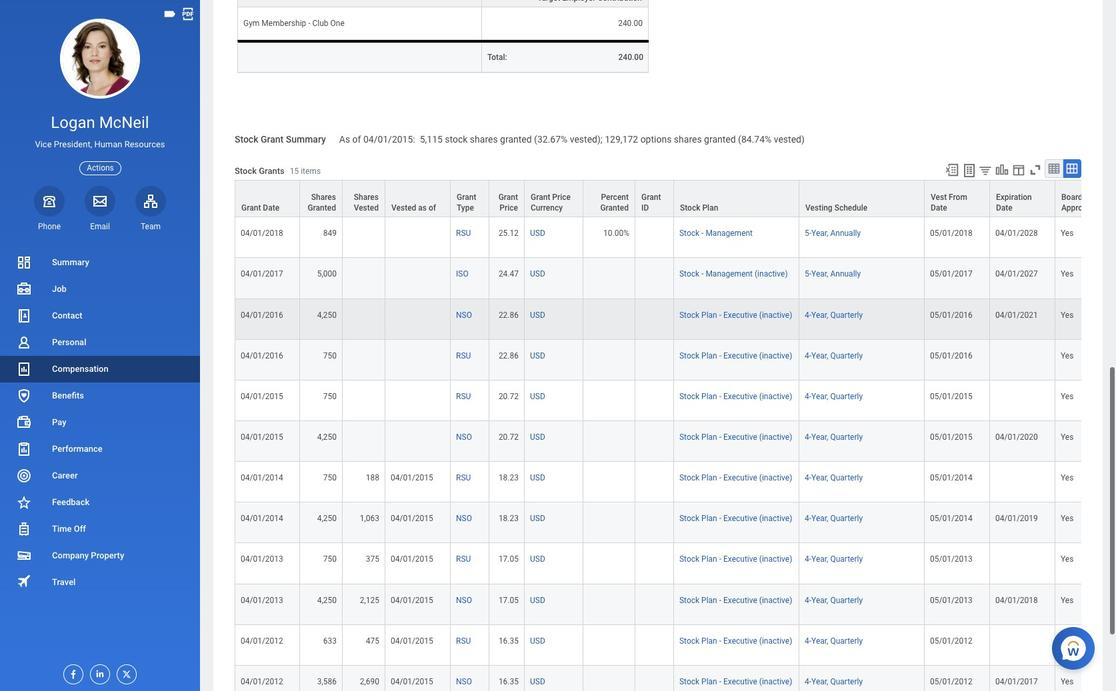 Task type: vqa. For each thing, say whether or not it's contained in the screenshot.


Task type: locate. For each thing, give the bounding box(es) containing it.
expiration date column header
[[990, 180, 1056, 218]]

1 vertical spatial 240.00
[[619, 53, 644, 62]]

yes for fourth 4-year, quarterly link from the bottom of the page
[[1061, 555, 1074, 564]]

grant price currency button
[[525, 181, 583, 217]]

1 5-year, annually from the top
[[805, 229, 861, 238]]

5-year, annually
[[805, 229, 861, 238], [805, 270, 861, 279]]

2 nso link from the top
[[456, 430, 472, 442]]

shares right stock
[[470, 134, 498, 145]]

2 04/01/2016 from the top
[[241, 351, 283, 361]]

grant inside 'popup button'
[[499, 193, 518, 202]]

plan for 9th 4-year, quarterly link
[[702, 637, 717, 646]]

shares right shares granted
[[354, 193, 379, 202]]

1 vertical spatial 16.35
[[499, 677, 519, 687]]

1 vertical spatial management
[[706, 270, 753, 279]]

2 stock plan - executive (inactive) link from the top
[[680, 349, 792, 361]]

0 vertical spatial 20.72
[[499, 392, 519, 401]]

percent granted column header
[[583, 180, 636, 218]]

stock plan - executive (inactive) for 1st 4-year, quarterly link from the bottom
[[680, 677, 792, 687]]

travel link
[[0, 569, 200, 596]]

7 executive from the top
[[724, 555, 757, 564]]

2 05/01/2016 from the top
[[930, 351, 973, 361]]

0 vertical spatial of
[[352, 134, 361, 145]]

3 rsu link from the top
[[456, 389, 471, 401]]

price inside grant price currency
[[552, 193, 571, 202]]

view printable version (pdf) image
[[181, 7, 195, 21]]

0 vertical spatial 17.05
[[499, 555, 519, 564]]

0 vertical spatial 04/01/2018
[[241, 229, 283, 238]]

executive
[[724, 310, 757, 320], [724, 351, 757, 361], [724, 392, 757, 401], [724, 433, 757, 442], [724, 474, 757, 483], [724, 514, 757, 524], [724, 555, 757, 564], [724, 596, 757, 605], [724, 637, 757, 646], [724, 677, 757, 687]]

granted left "(84.74%"
[[704, 134, 736, 145]]

stock - management (inactive) link
[[680, 267, 788, 279]]

shares inside 'shares vested'
[[354, 193, 379, 202]]

1 vertical spatial 20.72
[[499, 433, 519, 442]]

travel image
[[16, 574, 32, 590]]

0 vertical spatial annually
[[831, 229, 861, 238]]

vice president, human resources
[[35, 139, 165, 149]]

1 rsu link from the top
[[456, 226, 471, 238]]

5 yes from the top
[[1061, 392, 1074, 401]]

0 vertical spatial 5-year, annually
[[805, 229, 861, 238]]

tag image
[[163, 7, 177, 21]]

export to worksheets image
[[962, 163, 978, 179]]

5,000
[[317, 270, 337, 279]]

usd for usd link corresponding to 4th 4-year, quarterly link from the top
[[530, 433, 545, 442]]

year, for 1st 4-year, quarterly link from the bottom
[[812, 677, 829, 687]]

0 horizontal spatial 04/01/2017
[[241, 270, 283, 279]]

2 4- from the top
[[805, 351, 812, 361]]

2 rsu from the top
[[456, 351, 471, 361]]

2 yes from the top
[[1061, 270, 1074, 279]]

view worker - expand/collapse chart image
[[995, 163, 1010, 177]]

nso link for 22.86
[[456, 308, 472, 320]]

12 yes from the top
[[1061, 677, 1074, 687]]

1 vertical spatial 05/01/2013
[[930, 596, 973, 605]]

4 4,250 from the top
[[317, 596, 337, 605]]

shares inside shares granted
[[311, 193, 336, 202]]

20.72 for rsu
[[499, 392, 519, 401]]

stock plan - executive (inactive) for 5th 4-year, quarterly link
[[680, 474, 792, 483]]

0 vertical spatial management
[[706, 229, 753, 238]]

benefits image
[[16, 388, 32, 404]]

nso link for 16.35
[[456, 675, 472, 687]]

22.86 for rsu
[[499, 351, 519, 361]]

grant up id
[[642, 193, 661, 202]]

plan inside popup button
[[702, 204, 718, 213]]

1 vertical spatial 04/01/2016
[[241, 351, 283, 361]]

11 usd link from the top
[[530, 634, 545, 646]]

4,250
[[317, 310, 337, 320], [317, 433, 337, 442], [317, 514, 337, 524], [317, 596, 337, 605]]

11 year, from the top
[[812, 637, 829, 646]]

nso
[[456, 310, 472, 320], [456, 433, 472, 442], [456, 514, 472, 524], [456, 596, 472, 605], [456, 677, 472, 687]]

04/01/2013
[[241, 555, 283, 564], [241, 596, 283, 605]]

1 vertical spatial 5-
[[805, 270, 812, 279]]

job image
[[16, 281, 32, 297]]

nso for 20.72
[[456, 433, 472, 442]]

1 horizontal spatial vested
[[391, 204, 416, 213]]

4 executive from the top
[[724, 433, 757, 442]]

date
[[263, 204, 279, 213], [931, 204, 947, 213], [996, 204, 1013, 213]]

1 horizontal spatial granted
[[600, 204, 629, 213]]

0 vertical spatial 22.86
[[499, 310, 519, 320]]

(inactive) for 5th 4-year, quarterly link
[[759, 474, 792, 483]]

vesting schedule column header
[[800, 180, 925, 218]]

5 nso link from the top
[[456, 675, 472, 687]]

(inactive) for fourth 4-year, quarterly link from the bottom of the page
[[759, 555, 792, 564]]

1 horizontal spatial granted
[[704, 134, 736, 145]]

1 05/01/2015 from the top
[[930, 392, 973, 401]]

gym membership - club one
[[243, 19, 345, 28]]

04/01/2015
[[241, 392, 283, 401], [241, 433, 283, 442], [391, 474, 433, 483], [391, 514, 433, 524], [391, 555, 433, 564], [391, 596, 433, 605], [391, 637, 433, 646], [391, 677, 433, 687]]

5-year, annually link
[[805, 226, 861, 238], [805, 267, 861, 279]]

04/01/2016 for 4,250
[[241, 310, 283, 320]]

(32.67%
[[534, 134, 568, 145]]

17.05
[[499, 555, 519, 564], [499, 596, 519, 605]]

usd for 1st 4-year, quarterly link from the bottom's usd link
[[530, 677, 545, 687]]

1 shares from the left
[[470, 134, 498, 145]]

3 yes from the top
[[1061, 310, 1074, 320]]

management down the 'stock plan' "column header"
[[706, 229, 753, 238]]

yes for ninth 4-year, quarterly link from the bottom
[[1061, 351, 1074, 361]]

5-year, annually for 05/01/2017
[[805, 270, 861, 279]]

stock plan - executive (inactive) link for 9th 4-year, quarterly link
[[680, 634, 792, 646]]

year, for ninth 4-year, quarterly link from the bottom
[[812, 351, 829, 361]]

percent granted button
[[583, 181, 635, 217]]

2 240.00 from the top
[[619, 53, 644, 62]]

1 stock plan - executive (inactive) link from the top
[[680, 308, 792, 320]]

granted up 849
[[308, 204, 336, 213]]

usd link for ninth 4-year, quarterly link from the bottom
[[530, 349, 545, 361]]

16.35 for rsu
[[499, 637, 519, 646]]

phone logan mcneil element
[[34, 221, 65, 232]]

2 management from the top
[[706, 270, 753, 279]]

quarterly for fourth 4-year, quarterly link from the bottom of the page
[[831, 555, 863, 564]]

2 4,250 from the top
[[317, 433, 337, 442]]

1 4,250 from the top
[[317, 310, 337, 320]]

stock plan - executive (inactive) for 3rd 4-year, quarterly link from the bottom
[[680, 596, 792, 605]]

1 05/01/2013 from the top
[[930, 555, 973, 564]]

cell
[[237, 40, 482, 73], [343, 218, 385, 258], [385, 218, 451, 258], [636, 218, 674, 258], [343, 258, 385, 299], [385, 258, 451, 299], [583, 258, 636, 299], [636, 258, 674, 299], [343, 299, 385, 340], [385, 299, 451, 340], [583, 299, 636, 340], [636, 299, 674, 340], [343, 340, 385, 381], [385, 340, 451, 381], [583, 340, 636, 381], [636, 340, 674, 381], [990, 340, 1056, 381], [343, 381, 385, 421], [385, 381, 451, 421], [583, 381, 636, 421], [636, 381, 674, 421], [990, 381, 1056, 421], [343, 421, 385, 462], [385, 421, 451, 462], [583, 421, 636, 462], [636, 421, 674, 462], [583, 462, 636, 503], [636, 462, 674, 503], [990, 462, 1056, 503], [583, 503, 636, 544], [636, 503, 674, 544], [583, 544, 636, 585], [636, 544, 674, 585], [990, 544, 1056, 585], [583, 585, 636, 625], [636, 585, 674, 625], [583, 625, 636, 666], [636, 625, 674, 666], [990, 625, 1056, 666], [583, 666, 636, 692], [636, 666, 674, 692]]

0 vertical spatial 05/01/2013
[[930, 555, 973, 564]]

shares for shares vested
[[354, 193, 379, 202]]

vested as of column header
[[385, 180, 451, 218]]

1 vertical spatial 05/01/2012
[[930, 677, 973, 687]]

4-year, quarterly link
[[805, 308, 863, 320], [805, 349, 863, 361], [805, 389, 863, 401], [805, 430, 863, 442], [805, 471, 863, 483], [805, 512, 863, 524], [805, 552, 863, 564], [805, 593, 863, 605], [805, 634, 863, 646], [805, 675, 863, 687]]

0 horizontal spatial date
[[263, 204, 279, 213]]

4-year, quarterly for 5th 4-year, quarterly link
[[805, 474, 863, 483]]

8 usd from the top
[[530, 514, 545, 524]]

2,125
[[360, 596, 379, 605]]

6 rsu from the top
[[456, 637, 471, 646]]

5 rsu from the top
[[456, 555, 471, 564]]

year, for 3rd 4-year, quarterly link from the bottom
[[812, 596, 829, 605]]

grant date column header
[[235, 180, 300, 218]]

rsu
[[456, 229, 471, 238], [456, 351, 471, 361], [456, 392, 471, 401], [456, 474, 471, 483], [456, 555, 471, 564], [456, 637, 471, 646]]

1 horizontal spatial date
[[931, 204, 947, 213]]

shares right options on the right top of the page
[[674, 134, 702, 145]]

24.47
[[499, 270, 519, 279]]

job link
[[0, 276, 200, 303]]

1 vertical spatial price
[[500, 204, 518, 213]]

1 date from the left
[[263, 204, 279, 213]]

usd link
[[530, 226, 545, 238], [530, 267, 545, 279], [530, 308, 545, 320], [530, 349, 545, 361], [530, 389, 545, 401], [530, 430, 545, 442], [530, 471, 545, 483], [530, 512, 545, 524], [530, 552, 545, 564], [530, 593, 545, 605], [530, 634, 545, 646], [530, 675, 545, 687]]

quarterly for ninth 4-year, quarterly link from the bottom
[[831, 351, 863, 361]]

granted down the percent
[[600, 204, 629, 213]]

date down the expiration in the top of the page
[[996, 204, 1013, 213]]

3 4- from the top
[[805, 392, 812, 401]]

stock plan - executive (inactive) link for tenth 4-year, quarterly link from the bottom of the page
[[680, 308, 792, 320]]

0 horizontal spatial granted
[[308, 204, 336, 213]]

summary
[[286, 134, 326, 145], [52, 257, 89, 267]]

granted inside popup button
[[600, 204, 629, 213]]

price up currency
[[552, 193, 571, 202]]

stock plan - executive (inactive)
[[680, 310, 792, 320], [680, 351, 792, 361], [680, 392, 792, 401], [680, 433, 792, 442], [680, 474, 792, 483], [680, 514, 792, 524], [680, 555, 792, 564], [680, 596, 792, 605], [680, 637, 792, 646], [680, 677, 792, 687]]

3 usd from the top
[[530, 310, 545, 320]]

grant up type
[[457, 193, 476, 202]]

0 vertical spatial 240.00
[[618, 19, 643, 28]]

expiration date button
[[990, 181, 1055, 217]]

3 750 from the top
[[323, 474, 337, 483]]

mail image
[[92, 193, 108, 209]]

04/01/2013 for 750
[[241, 555, 283, 564]]

row containing 04/01/2018
[[235, 218, 1114, 258]]

yes for 5th 4-year, quarterly link
[[1061, 474, 1074, 483]]

usd for fourth 4-year, quarterly link from the bottom of the page usd link
[[530, 555, 545, 564]]

(inactive) for 9th 4-year, quarterly link
[[759, 637, 792, 646]]

1 nso link from the top
[[456, 308, 472, 320]]

yes for 1st 4-year, quarterly link from the bottom
[[1061, 677, 1074, 687]]

stock plan - executive (inactive) link
[[680, 308, 792, 320], [680, 349, 792, 361], [680, 389, 792, 401], [680, 430, 792, 442], [680, 471, 792, 483], [680, 512, 792, 524], [680, 552, 792, 564], [680, 593, 792, 605], [680, 634, 792, 646], [680, 675, 792, 687]]

18.23 for 1,063
[[499, 514, 519, 524]]

04/01/2020
[[996, 433, 1038, 442]]

7 stock plan - executive (inactive) from the top
[[680, 555, 792, 564]]

0 horizontal spatial shares
[[311, 193, 336, 202]]

0 vertical spatial 5-
[[805, 229, 812, 238]]

22.86 for nso
[[499, 310, 519, 320]]

granted inside popup button
[[308, 204, 336, 213]]

stock plan - executive (inactive) for 4th 4-year, quarterly link from the top
[[680, 433, 792, 442]]

1 vertical spatial 5-year, annually link
[[805, 267, 861, 279]]

price up 25.12
[[500, 204, 518, 213]]

summary up items
[[286, 134, 326, 145]]

04/01/2015 for 1,063
[[391, 514, 433, 524]]

quarterly for 1st 4-year, quarterly link from the bottom
[[831, 677, 863, 687]]

vested right shares granted
[[354, 204, 379, 213]]

stock grants 15 items
[[235, 166, 321, 176]]

executive for stock plan - executive (inactive) link for 4th 4-year, quarterly link from the top
[[724, 433, 757, 442]]

management down stock - management
[[706, 270, 753, 279]]

stock plan button
[[674, 181, 799, 217]]

vested)
[[774, 134, 805, 145]]

usd
[[530, 229, 545, 238], [530, 270, 545, 279], [530, 310, 545, 320], [530, 351, 545, 361], [530, 392, 545, 401], [530, 433, 545, 442], [530, 474, 545, 483], [530, 514, 545, 524], [530, 555, 545, 564], [530, 596, 545, 605], [530, 637, 545, 646], [530, 677, 545, 687]]

phone image
[[40, 193, 59, 209]]

(inactive) for 4th 4-year, quarterly link from the top
[[759, 433, 792, 442]]

0 horizontal spatial shares
[[470, 134, 498, 145]]

grant inside grant price currency
[[531, 193, 550, 202]]

4 stock plan - executive (inactive) from the top
[[680, 433, 792, 442]]

0 vertical spatial 18.23
[[499, 474, 519, 483]]

4- for 3rd 4-year, quarterly link from the bottom
[[805, 596, 812, 605]]

4 year, from the top
[[812, 351, 829, 361]]

list
[[0, 249, 200, 596]]

select to filter grid data image
[[978, 163, 993, 177]]

grant inside popup button
[[241, 204, 261, 213]]

1 horizontal spatial price
[[552, 193, 571, 202]]

04/01/2015:
[[363, 134, 415, 145]]

date for grant date
[[263, 204, 279, 213]]

1 vertical spatial 17.05
[[499, 596, 519, 605]]

usd link for 5th 4-year, quarterly link
[[530, 471, 545, 483]]

x image
[[117, 666, 132, 680]]

05/01/2015
[[930, 392, 973, 401], [930, 433, 973, 442]]

0 vertical spatial 05/01/2014
[[930, 474, 973, 483]]

1 vested from the left
[[354, 204, 379, 213]]

summary image
[[16, 255, 32, 271]]

vesting schedule button
[[800, 181, 924, 217]]

grant id
[[642, 193, 661, 213]]

04/01/2014
[[241, 474, 283, 483], [241, 514, 283, 524]]

3 year, from the top
[[812, 310, 829, 320]]

shares vested
[[354, 193, 379, 213]]

2 vested from the left
[[391, 204, 416, 213]]

annually
[[831, 229, 861, 238], [831, 270, 861, 279]]

type
[[457, 204, 474, 213]]

shares
[[470, 134, 498, 145], [674, 134, 702, 145]]

plan
[[702, 204, 718, 213], [702, 310, 717, 320], [702, 351, 717, 361], [702, 392, 717, 401], [702, 433, 717, 442], [702, 474, 717, 483], [702, 514, 717, 524], [702, 555, 717, 564], [702, 596, 717, 605], [702, 637, 717, 646], [702, 677, 717, 687]]

vested left as
[[391, 204, 416, 213]]

0 vertical spatial 04/01/2013
[[241, 555, 283, 564]]

1 4- from the top
[[805, 310, 812, 320]]

1 yes from the top
[[1061, 229, 1074, 238]]

3 usd link from the top
[[530, 308, 545, 320]]

executive for stock plan - executive (inactive) link for fourth 4-year, quarterly link from the bottom of the page
[[724, 555, 757, 564]]

2 22.86 from the top
[[499, 351, 519, 361]]

1 vertical spatial 05/01/2014
[[930, 514, 973, 524]]

(inactive) for ninth 4-year, quarterly link from the bottom
[[759, 351, 792, 361]]

date inside expiration date
[[996, 204, 1013, 213]]

1 vertical spatial 04/01/2014
[[241, 514, 283, 524]]

list containing summary
[[0, 249, 200, 596]]

stock plan - executive (inactive) link for 5th 4-year, quarterly link
[[680, 471, 792, 483]]

0 vertical spatial 04/01/2016
[[241, 310, 283, 320]]

1 750 from the top
[[323, 351, 337, 361]]

0 vertical spatial 16.35
[[499, 637, 519, 646]]

240.00 for total:
[[619, 53, 644, 62]]

3 4-year, quarterly from the top
[[805, 392, 863, 401]]

benefits
[[52, 391, 84, 401]]

0 horizontal spatial price
[[500, 204, 518, 213]]

3 nso from the top
[[456, 514, 472, 524]]

1 horizontal spatial 04/01/2017
[[996, 677, 1038, 687]]

usd for usd link for 05/01/2017's 5-year, annually 'link'
[[530, 270, 545, 279]]

1 horizontal spatial of
[[429, 204, 436, 213]]

iso
[[456, 270, 469, 279]]

1 vertical spatial 04/01/2013
[[241, 596, 283, 605]]

6 4-year, quarterly link from the top
[[805, 512, 863, 524]]

off
[[74, 524, 86, 534]]

3 4-year, quarterly link from the top
[[805, 389, 863, 401]]

rsu link
[[456, 226, 471, 238], [456, 349, 471, 361], [456, 389, 471, 401], [456, 471, 471, 483], [456, 552, 471, 564], [456, 634, 471, 646]]

- for tenth 4-year, quarterly link from the bottom of the page
[[719, 310, 722, 320]]

12 year, from the top
[[812, 677, 829, 687]]

feedback
[[52, 497, 90, 507]]

10 executive from the top
[[724, 677, 757, 687]]

5 nso from the top
[[456, 677, 472, 687]]

grant up 25.12
[[499, 193, 518, 202]]

1 vertical spatial of
[[429, 204, 436, 213]]

9 usd from the top
[[530, 555, 545, 564]]

4 usd from the top
[[530, 351, 545, 361]]

vested inside popup button
[[391, 204, 416, 213]]

grant inside "column header"
[[642, 193, 661, 202]]

1 04/01/2016 from the top
[[241, 310, 283, 320]]

stock plan - executive (inactive) for 9th 4-year, quarterly link
[[680, 637, 792, 646]]

id
[[642, 204, 649, 213]]

0 horizontal spatial granted
[[500, 134, 532, 145]]

15
[[290, 167, 299, 176]]

- for 1st 4-year, quarterly link from the bottom
[[719, 677, 722, 687]]

8 yes from the top
[[1061, 514, 1074, 524]]

2 usd link from the top
[[530, 267, 545, 279]]

1 17.05 from the top
[[499, 555, 519, 564]]

8 executive from the top
[[724, 596, 757, 605]]

05/01/2012
[[930, 637, 973, 646], [930, 677, 973, 687]]

usd link for 4th 4-year, quarterly link from the top
[[530, 430, 545, 442]]

2 horizontal spatial date
[[996, 204, 1013, 213]]

shares granted column header
[[300, 180, 343, 218]]

year, for 5th 4-year, quarterly link
[[812, 474, 829, 483]]

18.23
[[499, 474, 519, 483], [499, 514, 519, 524]]

phone button
[[34, 186, 65, 232]]

20.72
[[499, 392, 519, 401], [499, 433, 519, 442]]

1 240.00 from the top
[[618, 19, 643, 28]]

stock grant summary element
[[339, 126, 805, 146]]

grant price currency
[[531, 193, 571, 213]]

4,250 for 04/01/2015
[[317, 433, 337, 442]]

1 vertical spatial 05/01/2016
[[930, 351, 973, 361]]

4-year, quarterly for ninth 4-year, quarterly link from the bottom
[[805, 351, 863, 361]]

1 vertical spatial 22.86
[[499, 351, 519, 361]]

7 stock plan - executive (inactive) link from the top
[[680, 552, 792, 564]]

05/01/2013
[[930, 555, 973, 564], [930, 596, 973, 605]]

3 4,250 from the top
[[317, 514, 337, 524]]

1 20.72 from the top
[[499, 392, 519, 401]]

grant price column header
[[489, 180, 525, 218]]

750
[[323, 351, 337, 361], [323, 392, 337, 401], [323, 474, 337, 483], [323, 555, 337, 564]]

1 5- from the top
[[805, 229, 812, 238]]

9 4-year, quarterly link from the top
[[805, 634, 863, 646]]

5 usd link from the top
[[530, 389, 545, 401]]

granted
[[500, 134, 532, 145], [704, 134, 736, 145]]

date down grants at the left
[[263, 204, 279, 213]]

1 vertical spatial summary
[[52, 257, 89, 267]]

0 vertical spatial 05/01/2015
[[930, 392, 973, 401]]

approved
[[1062, 204, 1096, 213]]

2 5-year, annually from the top
[[805, 270, 861, 279]]

9 quarterly from the top
[[831, 637, 863, 646]]

10 usd link from the top
[[530, 593, 545, 605]]

4- for fourth 4-year, quarterly link from the bottom of the page
[[805, 555, 812, 564]]

1 vertical spatial 18.23
[[499, 514, 519, 524]]

summary up job
[[52, 257, 89, 267]]

4-year, quarterly for 3rd 4-year, quarterly link from the bottom
[[805, 596, 863, 605]]

0 vertical spatial 05/01/2012
[[930, 637, 973, 646]]

grant for grant type
[[457, 193, 476, 202]]

vested);
[[570, 134, 603, 145]]

rsu for 16.35
[[456, 637, 471, 646]]

1 4-year, quarterly from the top
[[805, 310, 863, 320]]

stock - management (inactive)
[[680, 270, 788, 279]]

stock plan - executive (inactive) link for 3rd 4-year, quarterly link from the bottom
[[680, 593, 792, 605]]

0 vertical spatial summary
[[286, 134, 326, 145]]

2 rsu link from the top
[[456, 349, 471, 361]]

quarterly for tenth 4-year, quarterly link from the bottom of the page
[[831, 310, 863, 320]]

0 vertical spatial 04/01/2014
[[241, 474, 283, 483]]

date inside grant date popup button
[[263, 204, 279, 213]]

10 year, from the top
[[812, 596, 829, 605]]

2,690
[[360, 677, 379, 687]]

- for 4th 4-year, quarterly link from the top
[[719, 433, 722, 442]]

1 04/01/2014 from the top
[[241, 474, 283, 483]]

career link
[[0, 463, 200, 489]]

05/01/2013 for nso
[[930, 596, 973, 605]]

compensation image
[[16, 361, 32, 377]]

05/01/2015 for nso
[[930, 433, 973, 442]]

row
[[237, 0, 649, 8], [237, 8, 649, 40], [237, 40, 649, 73], [235, 180, 1114, 218], [235, 218, 1114, 258], [235, 258, 1114, 299], [235, 299, 1114, 340], [235, 340, 1114, 381], [235, 381, 1114, 421], [235, 421, 1114, 462], [235, 462, 1114, 503], [235, 503, 1114, 544], [235, 544, 1114, 585], [235, 585, 1114, 625], [235, 625, 1114, 666], [235, 666, 1114, 692]]

4 rsu link from the top
[[456, 471, 471, 483]]

1 vertical spatial 5-year, annually
[[805, 270, 861, 279]]

1 horizontal spatial summary
[[286, 134, 326, 145]]

grant type
[[457, 193, 476, 213]]

stock plan
[[680, 204, 718, 213]]

grant type column header
[[451, 180, 489, 218]]

2 750 from the top
[[323, 392, 337, 401]]

0 vertical spatial price
[[552, 193, 571, 202]]

grant down grants at the left
[[241, 204, 261, 213]]

navigation pane region
[[0, 0, 200, 692]]

2 5-year, annually link from the top
[[805, 267, 861, 279]]

stock plan - executive (inactive) link for fourth 4-year, quarterly link from the bottom of the page
[[680, 552, 792, 564]]

1 year, from the top
[[812, 229, 829, 238]]

2 granted from the left
[[704, 134, 736, 145]]

6 rsu link from the top
[[456, 634, 471, 646]]

grant up currency
[[531, 193, 550, 202]]

shares for shares granted
[[311, 193, 336, 202]]

plan for 1st 4-year, quarterly link from the bottom
[[702, 677, 717, 687]]

3 rsu from the top
[[456, 392, 471, 401]]

1 04/01/2013 from the top
[[241, 555, 283, 564]]

1 05/01/2014 from the top
[[930, 474, 973, 483]]

0 vertical spatial 05/01/2016
[[930, 310, 973, 320]]

granted for shares
[[308, 204, 336, 213]]

0 vertical spatial 04/01/2012
[[241, 637, 283, 646]]

0 horizontal spatial summary
[[52, 257, 89, 267]]

shares down items
[[311, 193, 336, 202]]

1 vertical spatial annually
[[831, 270, 861, 279]]

5 rsu link from the top
[[456, 552, 471, 564]]

price inside 'grant price'
[[500, 204, 518, 213]]

0 horizontal spatial vested
[[354, 204, 379, 213]]

5 executive from the top
[[724, 474, 757, 483]]

expand table image
[[1066, 162, 1079, 175]]

1 04/01/2012 from the top
[[241, 637, 283, 646]]

2 date from the left
[[931, 204, 947, 213]]

compensation
[[52, 364, 109, 374]]

management
[[706, 229, 753, 238], [706, 270, 753, 279]]

toolbar
[[939, 159, 1082, 180]]

9 year, from the top
[[812, 555, 829, 564]]

granted
[[308, 204, 336, 213], [600, 204, 629, 213]]

7 yes from the top
[[1061, 474, 1074, 483]]

1 horizontal spatial shares
[[354, 193, 379, 202]]

plan for 5th 4-year, quarterly link
[[702, 474, 717, 483]]

of inside stock grant summary 'element'
[[352, 134, 361, 145]]

1 horizontal spatial 04/01/2018
[[996, 596, 1038, 605]]

2 20.72 from the top
[[499, 433, 519, 442]]

date down vest
[[931, 204, 947, 213]]

row containing total:
[[237, 40, 649, 73]]

usd for usd link related to 5th 4-year, quarterly link
[[530, 474, 545, 483]]

logan
[[51, 113, 95, 132]]

4- for tenth 4-year, quarterly link from the bottom of the page
[[805, 310, 812, 320]]

1 shares from the left
[[311, 193, 336, 202]]

1 horizontal spatial shares
[[674, 134, 702, 145]]

1 vertical spatial 04/01/2017
[[996, 677, 1038, 687]]

2 17.05 from the top
[[499, 596, 519, 605]]

4-year, quarterly
[[805, 310, 863, 320], [805, 351, 863, 361], [805, 392, 863, 401], [805, 433, 863, 442], [805, 474, 863, 483], [805, 514, 863, 524], [805, 555, 863, 564], [805, 596, 863, 605], [805, 637, 863, 646], [805, 677, 863, 687]]

annually for 05/01/2017
[[831, 270, 861, 279]]

4 4-year, quarterly from the top
[[805, 433, 863, 442]]

2 04/01/2014 from the top
[[241, 514, 283, 524]]

0 horizontal spatial of
[[352, 134, 361, 145]]

0 vertical spatial 5-year, annually link
[[805, 226, 861, 238]]

grant price button
[[489, 181, 524, 217]]

1 vertical spatial 05/01/2015
[[930, 433, 973, 442]]

granted left (32.67%
[[500, 134, 532, 145]]

1 vertical spatial 04/01/2012
[[241, 677, 283, 687]]

(inactive)
[[755, 270, 788, 279], [759, 310, 792, 320], [759, 351, 792, 361], [759, 392, 792, 401], [759, 433, 792, 442], [759, 474, 792, 483], [759, 514, 792, 524], [759, 555, 792, 564], [759, 596, 792, 605], [759, 637, 792, 646], [759, 677, 792, 687]]

quarterly for 9th 4-year, quarterly link
[[831, 637, 863, 646]]

4,250 for 04/01/2016
[[317, 310, 337, 320]]

president,
[[54, 139, 92, 149]]

2 5- from the top
[[805, 270, 812, 279]]

8 stock plan - executive (inactive) link from the top
[[680, 593, 792, 605]]

5 4-year, quarterly from the top
[[805, 474, 863, 483]]



Task type: describe. For each thing, give the bounding box(es) containing it.
4-year, quarterly for fifth 4-year, quarterly link from the bottom
[[805, 514, 863, 524]]

year, for fifth 4-year, quarterly link from the bottom
[[812, 514, 829, 524]]

contact image
[[16, 308, 32, 324]]

team link
[[135, 186, 166, 232]]

05/01/2014 for 188
[[930, 474, 973, 483]]

logan mcneil
[[51, 113, 149, 132]]

fullscreen image
[[1028, 163, 1043, 177]]

as
[[339, 134, 350, 145]]

yes for 4th 4-year, quarterly link from the top
[[1061, 433, 1074, 442]]

25.12
[[499, 229, 519, 238]]

career
[[52, 471, 78, 481]]

grant date
[[241, 204, 279, 213]]

stock - management
[[680, 229, 753, 238]]

yes for 9th 4-year, quarterly link
[[1061, 637, 1074, 646]]

rsu link for 17.05
[[456, 552, 471, 564]]

stock - management link
[[680, 226, 753, 238]]

1 vertical spatial 04/01/2018
[[996, 596, 1038, 605]]

from
[[949, 193, 967, 202]]

personal link
[[0, 329, 200, 356]]

4 4-year, quarterly link from the top
[[805, 430, 863, 442]]

granted for percent
[[600, 204, 629, 213]]

stock plan - executive (inactive) for eighth 4-year, quarterly link from the bottom
[[680, 392, 792, 401]]

shares granted
[[308, 193, 336, 213]]

shares granted button
[[300, 181, 342, 217]]

contact
[[52, 311, 82, 321]]

rsu link for 16.35
[[456, 634, 471, 646]]

grant id column header
[[636, 180, 674, 218]]

grant for grant date
[[241, 204, 261, 213]]

18.23 for 188
[[499, 474, 519, 483]]

iso link
[[456, 267, 469, 279]]

club
[[312, 19, 328, 28]]

row containing 04/01/2017
[[235, 258, 1114, 299]]

188
[[366, 474, 379, 483]]

as
[[418, 204, 427, 213]]

(inactive) for tenth 4-year, quarterly link from the bottom of the page
[[759, 310, 792, 320]]

pay image
[[16, 415, 32, 431]]

yes for eighth 4-year, quarterly link from the bottom
[[1061, 392, 1074, 401]]

schedule
[[835, 204, 868, 213]]

16.35 for nso
[[499, 677, 519, 687]]

rsu link for 22.86
[[456, 349, 471, 361]]

vest from date column header
[[925, 180, 990, 218]]

grant up grants at the left
[[261, 134, 284, 145]]

board approved button
[[1056, 181, 1114, 217]]

grant price currency column header
[[525, 180, 583, 218]]

04/01/2027
[[996, 270, 1038, 279]]

year, for tenth 4-year, quarterly link from the bottom of the page
[[812, 310, 829, 320]]

vesting schedule
[[806, 204, 868, 213]]

shares vested button
[[343, 181, 385, 217]]

vest from date button
[[925, 181, 990, 217]]

executive for stock plan - executive (inactive) link related to ninth 4-year, quarterly link from the bottom
[[724, 351, 757, 361]]

one
[[330, 19, 345, 28]]

table image
[[1048, 162, 1061, 175]]

- for 9th 4-year, quarterly link
[[719, 637, 722, 646]]

stock inside popup button
[[680, 204, 700, 213]]

performance
[[52, 444, 103, 454]]

company
[[52, 551, 89, 561]]

05/01/2016 for nso
[[930, 310, 973, 320]]

expiration date
[[996, 193, 1032, 213]]

(84.74%
[[738, 134, 772, 145]]

849
[[323, 229, 337, 238]]

human
[[94, 139, 122, 149]]

actions
[[87, 163, 114, 172]]

6 stock plan - executive (inactive) link from the top
[[680, 512, 792, 524]]

(inactive) for eighth 4-year, quarterly link from the bottom
[[759, 392, 792, 401]]

facebook image
[[64, 666, 79, 680]]

performance image
[[16, 441, 32, 457]]

3,586
[[317, 677, 337, 687]]

year, for 4th 4-year, quarterly link from the top
[[812, 433, 829, 442]]

personal image
[[16, 335, 32, 351]]

career image
[[16, 468, 32, 484]]

750 for 04/01/2014
[[323, 474, 337, 483]]

team logan mcneil element
[[135, 221, 166, 232]]

04/01/2015 for 188
[[391, 474, 433, 483]]

04/01/2016 for 750
[[241, 351, 283, 361]]

10.00%
[[604, 229, 630, 238]]

(inactive) for 1st 4-year, quarterly link from the bottom
[[759, 677, 792, 687]]

6 stock plan - executive (inactive) from the top
[[680, 514, 792, 524]]

grant for grant id
[[642, 193, 661, 202]]

time
[[52, 524, 72, 534]]

4- for fifth 4-year, quarterly link from the bottom
[[805, 514, 812, 524]]

time off link
[[0, 516, 200, 543]]

contact link
[[0, 303, 200, 329]]

stock
[[445, 134, 468, 145]]

phone
[[38, 222, 61, 231]]

4,250 for 04/01/2014
[[317, 514, 337, 524]]

vested inside popup button
[[354, 204, 379, 213]]

grant id button
[[636, 181, 674, 217]]

usd link for 3rd 4-year, quarterly link from the bottom
[[530, 593, 545, 605]]

3 nso link from the top
[[456, 512, 472, 524]]

5,115
[[420, 134, 443, 145]]

usd link for 05/01/2017's 5-year, annually 'link'
[[530, 267, 545, 279]]

vested as of
[[391, 204, 436, 213]]

quarterly for 4th 4-year, quarterly link from the top
[[831, 433, 863, 442]]

executive for stock plan - executive (inactive) link corresponding to 3rd 4-year, quarterly link from the bottom
[[724, 596, 757, 605]]

129,172
[[605, 134, 638, 145]]

nso for 17.05
[[456, 596, 472, 605]]

- for fourth 4-year, quarterly link from the bottom of the page
[[719, 555, 722, 564]]

5 4-year, quarterly link from the top
[[805, 471, 863, 483]]

email
[[90, 222, 110, 231]]

4- for 4th 4-year, quarterly link from the top
[[805, 433, 812, 442]]

4- for 5th 4-year, quarterly link
[[805, 474, 812, 483]]

rsu link for 18.23
[[456, 471, 471, 483]]

04/01/2014 for 4,250
[[241, 514, 283, 524]]

of inside the vested as of popup button
[[429, 204, 436, 213]]

feedback link
[[0, 489, 200, 516]]

job
[[52, 284, 67, 294]]

row containing gym membership - club one
[[237, 8, 649, 40]]

stock plan column header
[[674, 180, 800, 218]]

0 horizontal spatial 04/01/2018
[[241, 229, 283, 238]]

4-year, quarterly for eighth 4-year, quarterly link from the bottom
[[805, 392, 863, 401]]

grant date button
[[235, 181, 299, 217]]

4,250 for 04/01/2013
[[317, 596, 337, 605]]

stock plan - executive (inactive) link for ninth 4-year, quarterly link from the bottom
[[680, 349, 792, 361]]

04/01/2015 for 2,125
[[391, 596, 433, 605]]

grant for grant price currency
[[531, 193, 550, 202]]

pay
[[52, 417, 66, 427]]

view team image
[[143, 193, 159, 209]]

actions button
[[79, 161, 121, 175]]

04/01/2013 for 4,250
[[241, 596, 283, 605]]

nso for 22.86
[[456, 310, 472, 320]]

board approved
[[1062, 193, 1096, 213]]

2 4-year, quarterly link from the top
[[805, 349, 863, 361]]

grant type button
[[451, 181, 489, 217]]

total:
[[488, 53, 507, 62]]

feedback image
[[16, 495, 32, 511]]

as of 04/01/2015:  5,115 stock shares granted (32.67% vested); 129,172 options shares granted (84.74% vested)
[[339, 134, 805, 145]]

750 for 04/01/2013
[[323, 555, 337, 564]]

date inside vest from date
[[931, 204, 947, 213]]

yes for 3rd 4-year, quarterly link from the bottom
[[1061, 596, 1074, 605]]

1 granted from the left
[[500, 134, 532, 145]]

750 for 04/01/2016
[[323, 351, 337, 361]]

2 shares from the left
[[674, 134, 702, 145]]

price for grant price
[[500, 204, 518, 213]]

currency
[[531, 204, 563, 213]]

yes for 05/01/2017's 5-year, annually 'link'
[[1061, 270, 1074, 279]]

0 vertical spatial 04/01/2017
[[241, 270, 283, 279]]

04/01/2012 for 3,586
[[241, 677, 283, 687]]

usd for usd link associated with fifth 4-year, quarterly link from the bottom
[[530, 514, 545, 524]]

executive for stock plan - executive (inactive) link related to 5th 4-year, quarterly link
[[724, 474, 757, 483]]

travel
[[52, 577, 76, 587]]

vice
[[35, 139, 52, 149]]

company property image
[[16, 548, 32, 564]]

percent granted
[[600, 193, 629, 213]]

usd link for tenth 4-year, quarterly link from the bottom of the page
[[530, 308, 545, 320]]

resources
[[124, 139, 165, 149]]

5- for 05/01/2018
[[805, 229, 812, 238]]

4- for 9th 4-year, quarterly link
[[805, 637, 812, 646]]

email button
[[85, 186, 115, 232]]

pay link
[[0, 409, 200, 436]]

7 4-year, quarterly link from the top
[[805, 552, 863, 564]]

stock grant summary
[[235, 134, 326, 145]]

4-year, quarterly for 1st 4-year, quarterly link from the bottom
[[805, 677, 863, 687]]

stock plan - executive (inactive) link for 1st 4-year, quarterly link from the bottom
[[680, 675, 792, 687]]

usd link for fifth 4-year, quarterly link from the bottom
[[530, 512, 545, 524]]

8 4-year, quarterly link from the top
[[805, 593, 863, 605]]

shares vested column header
[[343, 180, 385, 218]]

yes for 05/01/2018's 5-year, annually 'link'
[[1061, 229, 1074, 238]]

05/01/2012 for rsu
[[930, 637, 973, 646]]

expiration
[[996, 193, 1032, 202]]

vest from date
[[931, 193, 967, 213]]

rsu for 22.86
[[456, 351, 471, 361]]

membership
[[262, 19, 306, 28]]

executive for stock plan - executive (inactive) link for eighth 4-year, quarterly link from the bottom
[[724, 392, 757, 401]]

plan for 4th 4-year, quarterly link from the top
[[702, 433, 717, 442]]

usd link for 9th 4-year, quarterly link
[[530, 634, 545, 646]]

475
[[366, 637, 379, 646]]

- for 3rd 4-year, quarterly link from the bottom
[[719, 596, 722, 605]]

04/01/2019
[[996, 514, 1038, 524]]

633
[[323, 637, 337, 646]]

percent
[[601, 193, 629, 202]]

05/01/2016 for rsu
[[930, 351, 973, 361]]

20.72 for nso
[[499, 433, 519, 442]]

5- for 05/01/2017
[[805, 270, 812, 279]]

personal
[[52, 337, 86, 347]]

5-year, annually link for 05/01/2018
[[805, 226, 861, 238]]

management for stock - management (inactive)
[[706, 270, 753, 279]]

quarterly for fifth 4-year, quarterly link from the bottom
[[831, 514, 863, 524]]

04/01/2015 for 375
[[391, 555, 433, 564]]

4- for ninth 4-year, quarterly link from the bottom
[[805, 351, 812, 361]]

click to view/edit grid preferences image
[[1012, 163, 1026, 177]]

email logan mcneil element
[[85, 221, 115, 232]]

usd for usd link related to eighth 4-year, quarterly link from the bottom
[[530, 392, 545, 401]]

grants
[[259, 166, 285, 176]]

row containing shares granted
[[235, 180, 1114, 218]]

summary inside list
[[52, 257, 89, 267]]

time off
[[52, 524, 86, 534]]

vesting
[[806, 204, 833, 213]]

time off image
[[16, 521, 32, 537]]

04/01/2012 for 633
[[241, 637, 283, 646]]

rsu for 17.05
[[456, 555, 471, 564]]

05/01/2018
[[930, 229, 973, 238]]

export to excel image
[[945, 163, 960, 177]]

4-year, quarterly for fourth 4-year, quarterly link from the bottom of the page
[[805, 555, 863, 564]]

performance link
[[0, 436, 200, 463]]

price for grant price currency
[[552, 193, 571, 202]]

1 4-year, quarterly link from the top
[[805, 308, 863, 320]]

compensation link
[[0, 356, 200, 383]]

10 4-year, quarterly link from the top
[[805, 675, 863, 687]]

executive for 9th 4-year, quarterly link stock plan - executive (inactive) link
[[724, 637, 757, 646]]

grant price
[[499, 193, 518, 213]]

linkedin image
[[91, 666, 105, 680]]

rsu link for 25.12
[[456, 226, 471, 238]]

plan for tenth 4-year, quarterly link from the bottom of the page
[[702, 310, 717, 320]]



